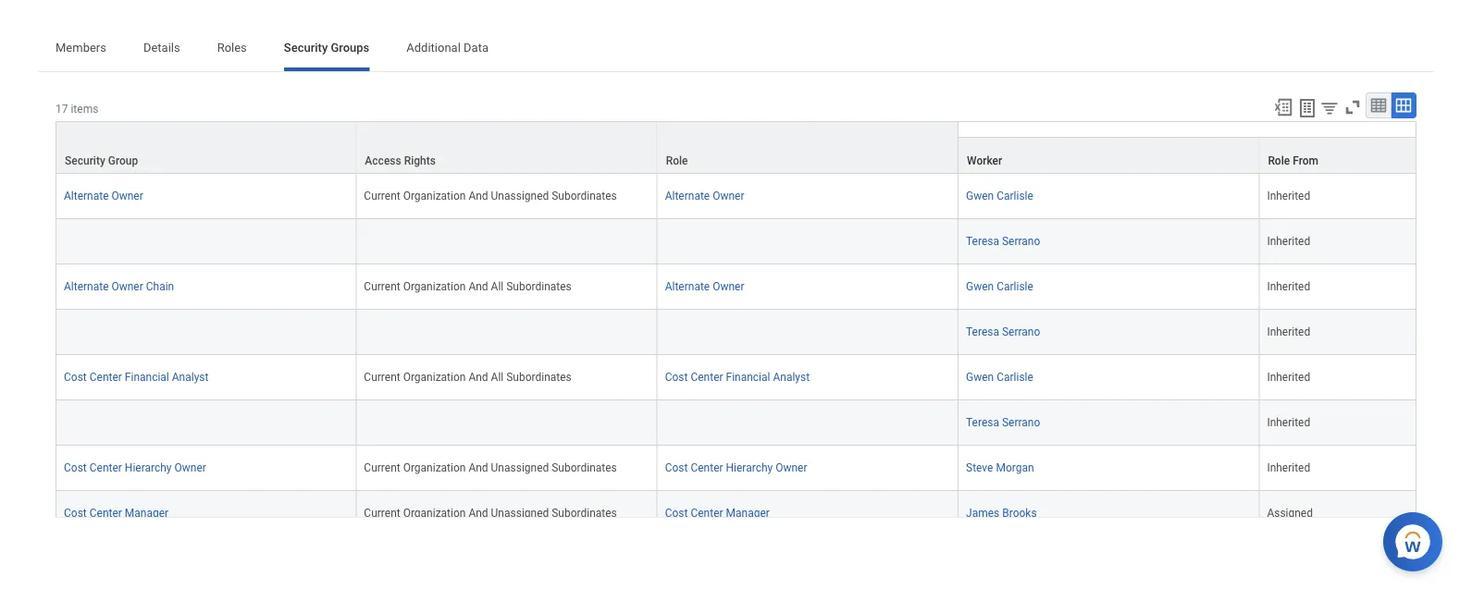 Task type: describe. For each thing, give the bounding box(es) containing it.
steve morgan link
[[966, 458, 1035, 475]]

gwen carlisle link for chain
[[966, 277, 1034, 293]]

4 inherited from the top
[[1268, 326, 1311, 339]]

teresa serrano for third teresa serrano link from the bottom
[[966, 235, 1041, 248]]

brooks
[[1003, 507, 1037, 520]]

teresa for 2nd teresa serrano link from the bottom of the page
[[966, 326, 1000, 339]]

tab list containing members
[[37, 27, 1436, 71]]

assigned
[[1268, 507, 1314, 520]]

role button
[[658, 122, 958, 173]]

gwen carlisle for chain
[[966, 281, 1034, 293]]

17
[[56, 103, 68, 116]]

financial for 1st cost center financial analyst link from the right
[[726, 371, 771, 384]]

analyst for 1st cost center financial analyst link from the right
[[773, 371, 810, 384]]

1 cost center manager link from the left
[[64, 504, 169, 520]]

export to worksheets image
[[1297, 97, 1319, 119]]

row containing alternate owner chain
[[56, 265, 1417, 310]]

and for manager
[[469, 507, 488, 520]]

gwen carlisle for financial
[[966, 371, 1034, 384]]

teresa serrano for 3rd teresa serrano link from the top
[[966, 417, 1041, 430]]

organization for financial
[[403, 371, 466, 384]]

fullscreen image
[[1343, 97, 1364, 118]]

row containing cost center financial analyst
[[56, 356, 1417, 401]]

1 current from the top
[[364, 190, 401, 203]]

6 row from the top
[[56, 310, 1417, 356]]

current for manager
[[364, 507, 401, 520]]

unassigned for alternate owner
[[491, 190, 549, 203]]

security group
[[65, 155, 138, 168]]

security groups
[[284, 40, 370, 54]]

current for financial
[[364, 371, 401, 384]]

row containing alternate owner
[[56, 174, 1417, 219]]

17 items
[[56, 103, 98, 116]]

james brooks link
[[966, 504, 1037, 520]]

1 and from the top
[[469, 190, 488, 203]]

steve morgan
[[966, 462, 1035, 475]]

cost center hierarchy owner for second cost center hierarchy owner link from right
[[64, 462, 206, 475]]

1 manager from the left
[[125, 507, 169, 520]]

gwen for chain
[[966, 281, 994, 293]]

worker
[[967, 155, 1003, 168]]

teresa for third teresa serrano link from the bottom
[[966, 235, 1000, 248]]

carlisle for chain
[[997, 281, 1034, 293]]

6 inherited from the top
[[1268, 417, 1311, 430]]

select to filter grid data image
[[1320, 98, 1340, 118]]

security for security groups
[[284, 40, 328, 54]]

hierarchy for second cost center hierarchy owner link from right
[[125, 462, 172, 475]]

organization for chain
[[403, 281, 466, 293]]

row containing cost center manager
[[56, 492, 1417, 537]]

additional
[[407, 40, 461, 54]]

and for financial
[[469, 371, 488, 384]]

access rights
[[365, 155, 436, 168]]

current organization and unassigned subordinates for cost center hierarchy owner
[[364, 462, 617, 475]]

7 inherited from the top
[[1268, 462, 1311, 475]]

row containing security group
[[56, 121, 1417, 174]]

teresa serrano for 2nd teresa serrano link from the bottom of the page
[[966, 326, 1041, 339]]

table image
[[1370, 96, 1389, 115]]

cost for 1st cost center hierarchy owner link from the right
[[665, 462, 688, 475]]

cost for 1st cost center financial analyst link from the right
[[665, 371, 688, 384]]

2 cost center manager link from the left
[[665, 504, 770, 520]]

worker button
[[959, 138, 1259, 173]]

1 gwen carlisle from the top
[[966, 190, 1034, 203]]

cost center hierarchy owner for 1st cost center hierarchy owner link from the right
[[665, 462, 808, 475]]

alternate owner for current organization and all subordinates
[[665, 281, 745, 293]]

organization for hierarchy
[[403, 462, 466, 475]]

1 cost center financial analyst link from the left
[[64, 368, 209, 384]]

gwen carlisle link for financial
[[966, 368, 1034, 384]]

cost center manager for first cost center manager link from the left
[[64, 507, 169, 520]]

current organization and all subordinates for cost
[[364, 371, 572, 384]]

role for role
[[666, 155, 688, 168]]

2 cost center financial analyst link from the left
[[665, 368, 810, 384]]

row containing cost center hierarchy owner
[[56, 446, 1417, 492]]

additional data
[[407, 40, 489, 54]]

rights
[[404, 155, 436, 168]]

subordinates for manager
[[552, 507, 617, 520]]

2 and from the top
[[469, 281, 488, 293]]

alternate owner link for current organization and all subordinates
[[665, 277, 745, 293]]

alternate owner link for current organization and unassigned subordinates
[[665, 186, 745, 203]]

carlisle for financial
[[997, 371, 1034, 384]]

details
[[143, 40, 180, 54]]



Task type: locate. For each thing, give the bounding box(es) containing it.
3 organization from the top
[[403, 371, 466, 384]]

cost
[[64, 371, 87, 384], [665, 371, 688, 384], [64, 462, 87, 475], [665, 462, 688, 475], [64, 507, 87, 520], [665, 507, 688, 520]]

owner
[[112, 190, 143, 203], [713, 190, 745, 203], [112, 281, 143, 293], [713, 281, 745, 293], [174, 462, 206, 475], [776, 462, 808, 475]]

5 organization from the top
[[403, 507, 466, 520]]

2 teresa serrano link from the top
[[966, 322, 1041, 339]]

1 vertical spatial gwen carlisle
[[966, 281, 1034, 293]]

gwen
[[966, 190, 994, 203], [966, 281, 994, 293], [966, 371, 994, 384]]

serrano for 3rd teresa serrano link from the top
[[1002, 417, 1041, 430]]

2 analyst from the left
[[773, 371, 810, 384]]

0 vertical spatial gwen carlisle
[[966, 190, 1034, 203]]

1 inherited from the top
[[1268, 190, 1311, 203]]

role
[[666, 155, 688, 168], [1269, 155, 1291, 168]]

3 serrano from the top
[[1002, 417, 1041, 430]]

cost center hierarchy owner
[[64, 462, 206, 475], [665, 462, 808, 475]]

0 vertical spatial carlisle
[[997, 190, 1034, 203]]

5 inherited from the top
[[1268, 371, 1311, 384]]

2 row from the top
[[56, 137, 1417, 174]]

current organization and all subordinates
[[364, 281, 572, 293], [364, 371, 572, 384]]

alternate owner chain link
[[64, 277, 174, 293]]

2 all from the top
[[491, 371, 504, 384]]

1 cost center hierarchy owner link from the left
[[64, 458, 206, 475]]

3 current organization and unassigned subordinates from the top
[[364, 507, 617, 520]]

alternate owner link
[[64, 186, 143, 203], [665, 186, 745, 203], [665, 277, 745, 293]]

export to excel image
[[1274, 97, 1294, 118]]

cost center financial analyst for 1st cost center financial analyst link from the right
[[665, 371, 810, 384]]

0 horizontal spatial manager
[[125, 507, 169, 520]]

0 vertical spatial current organization and unassigned subordinates
[[364, 190, 617, 203]]

2 hierarchy from the left
[[726, 462, 773, 475]]

analyst for 1st cost center financial analyst link from the left
[[172, 371, 209, 384]]

cost center manager
[[64, 507, 169, 520], [665, 507, 770, 520]]

1 horizontal spatial hierarchy
[[726, 462, 773, 475]]

1 cost center financial analyst from the left
[[64, 371, 209, 384]]

3 teresa from the top
[[966, 417, 1000, 430]]

subordinates for financial
[[507, 371, 572, 384]]

cost center financial analyst link
[[64, 368, 209, 384], [665, 368, 810, 384]]

0 horizontal spatial role
[[666, 155, 688, 168]]

1 serrano from the top
[[1002, 235, 1041, 248]]

2 teresa serrano from the top
[[966, 326, 1041, 339]]

security left group on the top left
[[65, 155, 105, 168]]

1 gwen carlisle link from the top
[[966, 186, 1034, 203]]

1 horizontal spatial cost center manager
[[665, 507, 770, 520]]

access rights button
[[357, 122, 657, 173]]

current organization and unassigned subordinates
[[364, 190, 617, 203], [364, 462, 617, 475], [364, 507, 617, 520]]

hierarchy
[[125, 462, 172, 475], [726, 462, 773, 475]]

current organization and unassigned subordinates for cost center manager
[[364, 507, 617, 520]]

alternate owner
[[64, 190, 143, 203], [665, 190, 745, 203], [665, 281, 745, 293]]

serrano for third teresa serrano link from the bottom
[[1002, 235, 1041, 248]]

8 row from the top
[[56, 401, 1417, 446]]

2 teresa from the top
[[966, 326, 1000, 339]]

from
[[1293, 155, 1319, 168]]

subordinates for hierarchy
[[552, 462, 617, 475]]

0 vertical spatial unassigned
[[491, 190, 549, 203]]

2 cost center manager from the left
[[665, 507, 770, 520]]

0 vertical spatial teresa serrano link
[[966, 231, 1041, 248]]

0 horizontal spatial cost center manager
[[64, 507, 169, 520]]

3 teresa serrano from the top
[[966, 417, 1041, 430]]

unassigned
[[491, 190, 549, 203], [491, 462, 549, 475], [491, 507, 549, 520]]

row containing worker
[[56, 137, 1417, 174]]

financial
[[125, 371, 169, 384], [726, 371, 771, 384]]

members
[[56, 40, 106, 54]]

3 unassigned from the top
[[491, 507, 549, 520]]

1 cost center manager from the left
[[64, 507, 169, 520]]

4 row from the top
[[56, 219, 1417, 265]]

analyst
[[172, 371, 209, 384], [773, 371, 810, 384]]

teresa serrano link
[[966, 231, 1041, 248], [966, 322, 1041, 339], [966, 413, 1041, 430]]

owner inside alternate owner chain link
[[112, 281, 143, 293]]

cell
[[56, 219, 357, 265], [357, 219, 658, 265], [658, 219, 959, 265], [56, 310, 357, 356], [357, 310, 658, 356], [658, 310, 959, 356], [56, 401, 357, 446], [357, 401, 658, 446], [658, 401, 959, 446]]

alternate owner for current organization and unassigned subordinates
[[665, 190, 745, 203]]

and
[[469, 190, 488, 203], [469, 281, 488, 293], [469, 371, 488, 384], [469, 462, 488, 475], [469, 507, 488, 520]]

0 vertical spatial teresa serrano
[[966, 235, 1041, 248]]

roles
[[217, 40, 247, 54]]

steve
[[966, 462, 994, 475]]

0 vertical spatial all
[[491, 281, 504, 293]]

0 horizontal spatial cost center financial analyst
[[64, 371, 209, 384]]

carlisle
[[997, 190, 1034, 203], [997, 281, 1034, 293], [997, 371, 1034, 384]]

morgan
[[996, 462, 1035, 475]]

current organization and unassigned subordinates for alternate owner
[[364, 190, 617, 203]]

0 vertical spatial teresa
[[966, 235, 1000, 248]]

0 horizontal spatial security
[[65, 155, 105, 168]]

teresa
[[966, 235, 1000, 248], [966, 326, 1000, 339], [966, 417, 1000, 430]]

hierarchy for 1st cost center hierarchy owner link from the right
[[726, 462, 773, 475]]

access
[[365, 155, 401, 168]]

role from button
[[1260, 138, 1416, 173]]

1 role from the left
[[666, 155, 688, 168]]

role inside popup button
[[666, 155, 688, 168]]

0 horizontal spatial cost center hierarchy owner link
[[64, 458, 206, 475]]

teresa serrano
[[966, 235, 1041, 248], [966, 326, 1041, 339], [966, 417, 1041, 430]]

2 current organization and unassigned subordinates from the top
[[364, 462, 617, 475]]

1 analyst from the left
[[172, 371, 209, 384]]

1 hierarchy from the left
[[125, 462, 172, 475]]

4 and from the top
[[469, 462, 488, 475]]

1 horizontal spatial role
[[1269, 155, 1291, 168]]

1 vertical spatial security
[[65, 155, 105, 168]]

financial for 1st cost center financial analyst link from the left
[[125, 371, 169, 384]]

all for cost
[[491, 371, 504, 384]]

cost for second cost center hierarchy owner link from right
[[64, 462, 87, 475]]

1 unassigned from the top
[[491, 190, 549, 203]]

security left "groups"
[[284, 40, 328, 54]]

1 current organization and all subordinates from the top
[[364, 281, 572, 293]]

toolbar
[[1265, 93, 1417, 121]]

1 carlisle from the top
[[997, 190, 1034, 203]]

1 horizontal spatial cost center hierarchy owner link
[[665, 458, 808, 475]]

1 teresa serrano link from the top
[[966, 231, 1041, 248]]

7 row from the top
[[56, 356, 1417, 401]]

0 horizontal spatial cost center financial analyst link
[[64, 368, 209, 384]]

1 horizontal spatial cost center financial analyst link
[[665, 368, 810, 384]]

role for role from
[[1269, 155, 1291, 168]]

4 current from the top
[[364, 462, 401, 475]]

0 vertical spatial gwen carlisle link
[[966, 186, 1034, 203]]

group
[[108, 155, 138, 168]]

1 vertical spatial current organization and all subordinates
[[364, 371, 572, 384]]

2 carlisle from the top
[[997, 281, 1034, 293]]

1 teresa from the top
[[966, 235, 1000, 248]]

and for hierarchy
[[469, 462, 488, 475]]

0 vertical spatial serrano
[[1002, 235, 1041, 248]]

all for alternate
[[491, 281, 504, 293]]

center
[[90, 371, 122, 384], [691, 371, 723, 384], [90, 462, 122, 475], [691, 462, 723, 475], [90, 507, 122, 520], [691, 507, 723, 520]]

2 cost center financial analyst from the left
[[665, 371, 810, 384]]

1 cost center hierarchy owner from the left
[[64, 462, 206, 475]]

cost center financial analyst
[[64, 371, 209, 384], [665, 371, 810, 384]]

2 inherited from the top
[[1268, 235, 1311, 248]]

1 horizontal spatial manager
[[726, 507, 770, 520]]

0 horizontal spatial hierarchy
[[125, 462, 172, 475]]

1 horizontal spatial financial
[[726, 371, 771, 384]]

cost center manager for 2nd cost center manager link
[[665, 507, 770, 520]]

role inside popup button
[[1269, 155, 1291, 168]]

items
[[71, 103, 98, 116]]

organization
[[403, 190, 466, 203], [403, 281, 466, 293], [403, 371, 466, 384], [403, 462, 466, 475], [403, 507, 466, 520]]

current for hierarchy
[[364, 462, 401, 475]]

1 vertical spatial current organization and unassigned subordinates
[[364, 462, 617, 475]]

cost center financial analyst for 1st cost center financial analyst link from the left
[[64, 371, 209, 384]]

groups
[[331, 40, 370, 54]]

1 vertical spatial gwen
[[966, 281, 994, 293]]

2 serrano from the top
[[1002, 326, 1041, 339]]

3 carlisle from the top
[[997, 371, 1034, 384]]

james brooks
[[966, 507, 1037, 520]]

3 row from the top
[[56, 174, 1417, 219]]

data
[[464, 40, 489, 54]]

3 teresa serrano link from the top
[[966, 413, 1041, 430]]

1 horizontal spatial security
[[284, 40, 328, 54]]

2 cost center hierarchy owner link from the left
[[665, 458, 808, 475]]

1 row from the top
[[56, 121, 1417, 174]]

2 organization from the top
[[403, 281, 466, 293]]

inherited
[[1268, 190, 1311, 203], [1268, 235, 1311, 248], [1268, 281, 1311, 293], [1268, 326, 1311, 339], [1268, 371, 1311, 384], [1268, 417, 1311, 430], [1268, 462, 1311, 475]]

1 vertical spatial gwen carlisle link
[[966, 277, 1034, 293]]

all
[[491, 281, 504, 293], [491, 371, 504, 384]]

gwen for financial
[[966, 371, 994, 384]]

alternate owner chain
[[64, 281, 174, 293]]

teresa for 3rd teresa serrano link from the top
[[966, 417, 1000, 430]]

2 vertical spatial gwen
[[966, 371, 994, 384]]

2 role from the left
[[1269, 155, 1291, 168]]

2 vertical spatial gwen carlisle link
[[966, 368, 1034, 384]]

2 vertical spatial serrano
[[1002, 417, 1041, 430]]

1 horizontal spatial cost center manager link
[[665, 504, 770, 520]]

1 horizontal spatial cost center hierarchy owner
[[665, 462, 808, 475]]

2 vertical spatial unassigned
[[491, 507, 549, 520]]

cost for 1st cost center financial analyst link from the left
[[64, 371, 87, 384]]

2 vertical spatial current organization and unassigned subordinates
[[364, 507, 617, 520]]

unassigned for cost center hierarchy owner
[[491, 462, 549, 475]]

security inside popup button
[[65, 155, 105, 168]]

1 horizontal spatial cost center financial analyst
[[665, 371, 810, 384]]

5 current from the top
[[364, 507, 401, 520]]

3 gwen from the top
[[966, 371, 994, 384]]

0 vertical spatial current organization and all subordinates
[[364, 281, 572, 293]]

unassigned for cost center manager
[[491, 507, 549, 520]]

0 horizontal spatial cost center manager link
[[64, 504, 169, 520]]

0 horizontal spatial cost center hierarchy owner
[[64, 462, 206, 475]]

2 gwen carlisle link from the top
[[966, 277, 1034, 293]]

5 and from the top
[[469, 507, 488, 520]]

subordinates
[[552, 190, 617, 203], [507, 281, 572, 293], [507, 371, 572, 384], [552, 462, 617, 475], [552, 507, 617, 520]]

tab list
[[37, 27, 1436, 71]]

4 organization from the top
[[403, 462, 466, 475]]

1 teresa serrano from the top
[[966, 235, 1041, 248]]

alternate
[[64, 190, 109, 203], [665, 190, 710, 203], [64, 281, 109, 293], [665, 281, 710, 293]]

3 and from the top
[[469, 371, 488, 384]]

cost center hierarchy owner link
[[64, 458, 206, 475], [665, 458, 808, 475]]

2 unassigned from the top
[[491, 462, 549, 475]]

1 financial from the left
[[125, 371, 169, 384]]

2 current organization and all subordinates from the top
[[364, 371, 572, 384]]

1 organization from the top
[[403, 190, 466, 203]]

2 current from the top
[[364, 281, 401, 293]]

9 row from the top
[[56, 446, 1417, 492]]

1 current organization and unassigned subordinates from the top
[[364, 190, 617, 203]]

security
[[284, 40, 328, 54], [65, 155, 105, 168]]

0 horizontal spatial financial
[[125, 371, 169, 384]]

0 vertical spatial gwen
[[966, 190, 994, 203]]

5 row from the top
[[56, 265, 1417, 310]]

serrano for 2nd teresa serrano link from the bottom of the page
[[1002, 326, 1041, 339]]

3 gwen carlisle link from the top
[[966, 368, 1034, 384]]

current for chain
[[364, 281, 401, 293]]

security for security group
[[65, 155, 105, 168]]

security group button
[[56, 122, 356, 173]]

1 horizontal spatial analyst
[[773, 371, 810, 384]]

role from
[[1269, 155, 1319, 168]]

2 vertical spatial carlisle
[[997, 371, 1034, 384]]

2 vertical spatial gwen carlisle
[[966, 371, 1034, 384]]

3 inherited from the top
[[1268, 281, 1311, 293]]

1 vertical spatial serrano
[[1002, 326, 1041, 339]]

row
[[56, 121, 1417, 174], [56, 137, 1417, 174], [56, 174, 1417, 219], [56, 219, 1417, 265], [56, 265, 1417, 310], [56, 310, 1417, 356], [56, 356, 1417, 401], [56, 401, 1417, 446], [56, 446, 1417, 492], [56, 492, 1417, 537]]

1 vertical spatial unassigned
[[491, 462, 549, 475]]

3 current from the top
[[364, 371, 401, 384]]

1 all from the top
[[491, 281, 504, 293]]

2 gwen from the top
[[966, 281, 994, 293]]

0 vertical spatial security
[[284, 40, 328, 54]]

2 manager from the left
[[726, 507, 770, 520]]

gwen carlisle link
[[966, 186, 1034, 203], [966, 277, 1034, 293], [966, 368, 1034, 384]]

james
[[966, 507, 1000, 520]]

2 vertical spatial teresa
[[966, 417, 1000, 430]]

gwen carlisle
[[966, 190, 1034, 203], [966, 281, 1034, 293], [966, 371, 1034, 384]]

2 vertical spatial teresa serrano link
[[966, 413, 1041, 430]]

expand table image
[[1395, 96, 1414, 115]]

10 row from the top
[[56, 492, 1417, 537]]

1 vertical spatial teresa serrano
[[966, 326, 1041, 339]]

chain
[[146, 281, 174, 293]]

3 gwen carlisle from the top
[[966, 371, 1034, 384]]

current
[[364, 190, 401, 203], [364, 281, 401, 293], [364, 371, 401, 384], [364, 462, 401, 475], [364, 507, 401, 520]]

0 horizontal spatial analyst
[[172, 371, 209, 384]]

cost center manager link
[[64, 504, 169, 520], [665, 504, 770, 520]]

organization for manager
[[403, 507, 466, 520]]

serrano
[[1002, 235, 1041, 248], [1002, 326, 1041, 339], [1002, 417, 1041, 430]]

2 gwen carlisle from the top
[[966, 281, 1034, 293]]

manager
[[125, 507, 169, 520], [726, 507, 770, 520]]

current organization and all subordinates for alternate
[[364, 281, 572, 293]]

2 vertical spatial teresa serrano
[[966, 417, 1041, 430]]

1 vertical spatial teresa serrano link
[[966, 322, 1041, 339]]

1 vertical spatial teresa
[[966, 326, 1000, 339]]

1 gwen from the top
[[966, 190, 994, 203]]

2 financial from the left
[[726, 371, 771, 384]]

2 cost center hierarchy owner from the left
[[665, 462, 808, 475]]

1 vertical spatial carlisle
[[997, 281, 1034, 293]]

1 vertical spatial all
[[491, 371, 504, 384]]



Task type: vqa. For each thing, say whether or not it's contained in the screenshot.
Search Workday search box
no



